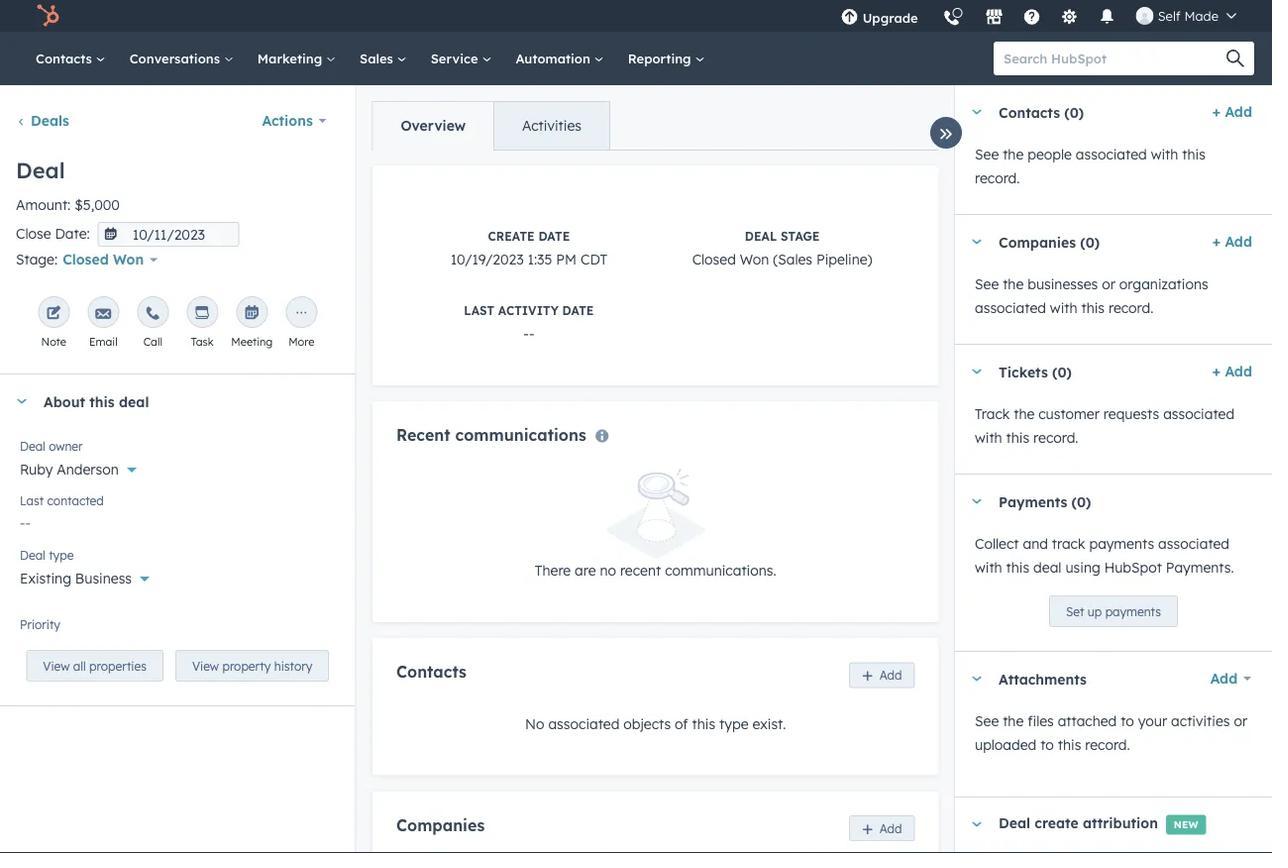 Task type: describe. For each thing, give the bounding box(es) containing it.
+ for track the customer requests associated with this record.
[[1213, 363, 1221, 380]]

deal owner
[[20, 439, 83, 454]]

caret image for tickets
[[971, 369, 983, 374]]

+ for see the businesses or organizations associated with this record.
[[1213, 233, 1221, 250]]

attachments button
[[956, 652, 1190, 706]]

set up payments link
[[1050, 596, 1179, 627]]

last for last contacted
[[20, 493, 44, 508]]

record. inside see the files attached to your activities or uploaded to this record.
[[1086, 736, 1131, 754]]

hubspot link
[[24, 4, 74, 28]]

+ add for see the people associated with this record.
[[1213, 103, 1253, 120]]

add button for contacts
[[849, 663, 915, 688]]

calling icon button
[[935, 2, 969, 31]]

deal for deal
[[16, 157, 65, 184]]

sales
[[360, 50, 397, 66]]

or inside see the files attached to your activities or uploaded to this record.
[[1234, 713, 1248, 730]]

select an option
[[20, 625, 126, 642]]

email image
[[95, 306, 111, 322]]

reporting
[[628, 50, 695, 66]]

help button
[[1016, 0, 1049, 32]]

payments
[[999, 493, 1068, 510]]

(sales
[[773, 251, 812, 268]]

search image
[[1227, 50, 1245, 67]]

this inside see the people associated with this record.
[[1183, 146, 1206, 163]]

record. inside track the customer requests associated with this record.
[[1034, 429, 1079, 447]]

closed inside deal stage closed won (sales pipeline)
[[692, 251, 736, 268]]

collect and track payments associated with this deal using hubspot payments.
[[975, 535, 1235, 576]]

up
[[1088, 604, 1102, 619]]

service
[[431, 50, 482, 66]]

existing business
[[20, 570, 132, 587]]

calling icon image
[[943, 10, 961, 28]]

+ add button for see the businesses or organizations associated with this record.
[[1213, 230, 1253, 254]]

closed won button
[[58, 247, 170, 273]]

deal inside "dropdown button"
[[119, 393, 149, 410]]

payments (0) button
[[956, 475, 1245, 528]]

priority
[[20, 617, 60, 632]]

amount : $5,000
[[16, 196, 120, 214]]

there are no recent communications.
[[535, 562, 776, 580]]

this inside collect and track payments associated with this deal using hubspot payments.
[[1007, 559, 1030, 576]]

ruby anderson image
[[1137, 7, 1154, 25]]

sales link
[[348, 32, 419, 85]]

view for view all properties
[[43, 659, 70, 674]]

with inside collect and track payments associated with this deal using hubspot payments.
[[975, 559, 1003, 576]]

caret image for contacts
[[971, 110, 983, 114]]

won inside deal stage closed won (sales pipeline)
[[740, 251, 769, 268]]

conversations
[[130, 50, 224, 66]]

deal inside collect and track payments associated with this deal using hubspot payments.
[[1034, 559, 1062, 576]]

meeting image
[[244, 306, 260, 322]]

$5,000
[[75, 196, 120, 214]]

caret image for companies (0)
[[971, 239, 983, 244]]

deal for deal stage closed won (sales pipeline)
[[745, 229, 777, 244]]

note
[[41, 335, 66, 349]]

stage:
[[16, 251, 58, 268]]

see for see the people associated with this record.
[[975, 146, 999, 163]]

actions
[[262, 112, 313, 129]]

activity
[[498, 303, 558, 318]]

(0) for tickets (0)
[[1053, 363, 1072, 380]]

marketing
[[258, 50, 326, 66]]

+ add button for track the customer requests associated with this record.
[[1213, 360, 1253, 384]]

email
[[89, 335, 118, 349]]

stage
[[780, 229, 820, 244]]

associated inside 'see the businesses or organizations associated with this record.'
[[975, 299, 1047, 317]]

+ add for see the businesses or organizations associated with this record.
[[1213, 233, 1253, 250]]

view property history link
[[175, 650, 329, 682]]

made
[[1185, 7, 1219, 24]]

MM/DD/YYYY text field
[[98, 222, 240, 247]]

see the files attached to your activities or uploaded to this record.
[[975, 713, 1248, 754]]

attached
[[1058, 713, 1117, 730]]

requests
[[1104, 405, 1160, 423]]

activities
[[522, 117, 582, 134]]

create
[[1035, 815, 1079, 832]]

task
[[191, 335, 214, 349]]

deals
[[31, 112, 69, 129]]

record. inside see the people associated with this record.
[[975, 169, 1020, 187]]

closed won
[[63, 251, 144, 268]]

recent communications
[[396, 425, 586, 445]]

deal for deal owner
[[20, 439, 45, 454]]

notifications image
[[1099, 9, 1117, 27]]

are
[[574, 562, 596, 580]]

the for people
[[1003, 146, 1024, 163]]

payments.
[[1167, 559, 1235, 576]]

companies for companies
[[396, 815, 484, 835]]

view for view property history
[[192, 659, 219, 674]]

upgrade image
[[841, 9, 859, 27]]

marketplaces button
[[974, 0, 1016, 32]]

organizations
[[1120, 276, 1209, 293]]

1 - from the left
[[523, 325, 529, 342]]

exist.
[[752, 715, 786, 732]]

select an option button
[[20, 614, 336, 646]]

1 vertical spatial type
[[719, 715, 748, 732]]

payments (0)
[[999, 493, 1092, 510]]

settings image
[[1061, 9, 1079, 27]]

companies for companies (0)
[[999, 233, 1077, 251]]

+ for see the people associated with this record.
[[1213, 103, 1221, 120]]

view all properties link
[[26, 650, 163, 682]]

actions button
[[249, 101, 340, 141]]

service link
[[419, 32, 504, 85]]

communications.
[[665, 562, 776, 580]]

associated inside collect and track payments associated with this deal using hubspot payments.
[[1159, 535, 1230, 553]]

this inside see the files attached to your activities or uploaded to this record.
[[1058, 736, 1082, 754]]

task image
[[195, 306, 210, 322]]

call
[[143, 335, 162, 349]]

files
[[1028, 713, 1054, 730]]

recent
[[620, 562, 661, 580]]

see the people associated with this record.
[[975, 146, 1206, 187]]

(0) for contacts (0)
[[1065, 103, 1085, 121]]

search button
[[1217, 42, 1255, 75]]

self
[[1158, 7, 1181, 24]]

meeting
[[231, 335, 273, 349]]

2 - from the left
[[529, 325, 534, 342]]

tickets (0)
[[999, 363, 1072, 380]]

note image
[[46, 306, 62, 322]]

view all properties
[[43, 659, 147, 674]]

ruby anderson button
[[20, 450, 336, 483]]

option
[[84, 625, 126, 642]]

this inside track the customer requests associated with this record.
[[1007, 429, 1030, 447]]

create date 10/19/2023 1:35 pm cdt
[[450, 229, 607, 268]]

contacts (0) button
[[956, 85, 1205, 139]]

all
[[73, 659, 86, 674]]

notifications button
[[1091, 0, 1125, 32]]

attachments
[[999, 670, 1087, 688]]

date inside create date 10/19/2023 1:35 pm cdt
[[538, 229, 570, 244]]



Task type: locate. For each thing, give the bounding box(es) containing it.
or right activities
[[1234, 713, 1248, 730]]

see the businesses or organizations associated with this record.
[[975, 276, 1209, 317]]

ruby anderson
[[20, 461, 119, 478]]

deal down call
[[119, 393, 149, 410]]

uploaded
[[975, 736, 1037, 754]]

reporting link
[[616, 32, 717, 85]]

contacts for the contacts link at top
[[36, 50, 96, 66]]

see up uploaded
[[975, 713, 999, 730]]

close
[[16, 225, 51, 242]]

automation
[[516, 50, 594, 66]]

1 horizontal spatial closed
[[692, 251, 736, 268]]

or inside 'see the businesses or organizations associated with this record.'
[[1102, 276, 1116, 293]]

(0) up people
[[1065, 103, 1085, 121]]

record. down organizations at top right
[[1109, 299, 1154, 317]]

+
[[1213, 103, 1221, 120], [1213, 233, 1221, 250], [1213, 363, 1221, 380]]

deal up existing
[[20, 548, 45, 563]]

there
[[535, 562, 571, 580]]

Search HubSpot search field
[[994, 42, 1237, 75]]

2 vertical spatial +
[[1213, 363, 1221, 380]]

1 horizontal spatial to
[[1121, 713, 1135, 730]]

won down mm/dd/yyyy text box
[[113, 251, 144, 268]]

record. down contacts (0) at the top of the page
[[975, 169, 1020, 187]]

1 vertical spatial to
[[1041, 736, 1054, 754]]

date:
[[55, 225, 90, 242]]

0 vertical spatial +
[[1213, 103, 1221, 120]]

with down collect on the bottom right
[[975, 559, 1003, 576]]

payments up the hubspot
[[1090, 535, 1155, 553]]

associated right no
[[548, 715, 619, 732]]

(0) right tickets
[[1053, 363, 1072, 380]]

view
[[43, 659, 70, 674], [192, 659, 219, 674]]

0 horizontal spatial to
[[1041, 736, 1054, 754]]

associated inside track the customer requests associated with this record.
[[1164, 405, 1235, 423]]

tickets (0) button
[[956, 345, 1205, 398]]

1 horizontal spatial contacts
[[396, 662, 466, 682]]

1 vertical spatial date
[[562, 303, 594, 318]]

associated inside see the people associated with this record.
[[1076, 146, 1148, 163]]

about this deal button
[[0, 375, 336, 428]]

date right 'activity'
[[562, 303, 594, 318]]

2 view from the left
[[192, 659, 219, 674]]

+ add button for see the people associated with this record.
[[1213, 100, 1253, 124]]

see for see the businesses or organizations associated with this record.
[[975, 276, 999, 293]]

deal create attribution
[[999, 815, 1159, 832]]

the for files
[[1003, 713, 1024, 730]]

record. down the attached at the bottom right of the page
[[1086, 736, 1131, 754]]

caret image left about
[[16, 399, 28, 404]]

closed left (sales
[[692, 251, 736, 268]]

tickets
[[999, 363, 1048, 380]]

more
[[289, 335, 315, 349]]

caret image inside companies (0) dropdown button
[[971, 239, 983, 244]]

caret image up track
[[971, 369, 983, 374]]

0 horizontal spatial companies
[[396, 815, 484, 835]]

to down files
[[1041, 736, 1054, 754]]

0 horizontal spatial view
[[43, 659, 70, 674]]

navigation
[[372, 101, 611, 151]]

2 vertical spatial + add button
[[1213, 360, 1253, 384]]

add button
[[849, 663, 915, 688], [849, 816, 915, 841]]

3 + add button from the top
[[1213, 360, 1253, 384]]

about this deal
[[44, 393, 149, 410]]

caret image inside attachments dropdown button
[[971, 676, 983, 681]]

1 horizontal spatial deal
[[1034, 559, 1062, 576]]

0 vertical spatial to
[[1121, 713, 1135, 730]]

caret image left the attachments at the right bottom of page
[[971, 676, 983, 681]]

1 horizontal spatial or
[[1234, 713, 1248, 730]]

see down companies (0)
[[975, 276, 999, 293]]

collect
[[975, 535, 1020, 553]]

with inside see the people associated with this record.
[[1151, 146, 1179, 163]]

set
[[1067, 604, 1085, 619]]

4 caret image from the top
[[971, 676, 983, 681]]

0 horizontal spatial deal
[[119, 393, 149, 410]]

communications
[[455, 425, 586, 445]]

with inside 'see the businesses or organizations associated with this record.'
[[1051, 299, 1078, 317]]

call image
[[145, 306, 161, 322]]

associated up payments.
[[1159, 535, 1230, 553]]

deal for deal type
[[20, 548, 45, 563]]

the inside see the files attached to your activities or uploaded to this record.
[[1003, 713, 1024, 730]]

1 horizontal spatial won
[[740, 251, 769, 268]]

with down businesses
[[1051, 299, 1078, 317]]

the right track
[[1014, 405, 1035, 423]]

0 vertical spatial caret image
[[971, 239, 983, 244]]

deal left create
[[999, 815, 1031, 832]]

caret image inside payments (0) dropdown button
[[971, 499, 983, 504]]

0 vertical spatial payments
[[1090, 535, 1155, 553]]

2 add button from the top
[[849, 816, 915, 841]]

2 closed from the left
[[63, 251, 109, 268]]

1 horizontal spatial last
[[464, 303, 494, 318]]

with
[[1151, 146, 1179, 163], [1051, 299, 1078, 317], [975, 429, 1003, 447], [975, 559, 1003, 576]]

the left people
[[1003, 146, 1024, 163]]

1 vertical spatial add button
[[849, 816, 915, 841]]

view left property
[[192, 659, 219, 674]]

1 + add from the top
[[1213, 103, 1253, 120]]

companies (0) button
[[956, 215, 1205, 269]]

1 vertical spatial + add
[[1213, 233, 1253, 250]]

0 horizontal spatial type
[[49, 548, 74, 563]]

contacts link
[[24, 32, 118, 85]]

help image
[[1024, 9, 1041, 27]]

2 vertical spatial see
[[975, 713, 999, 730]]

to left your
[[1121, 713, 1135, 730]]

last down ruby
[[20, 493, 44, 508]]

date inside last activity date --
[[562, 303, 594, 318]]

1 horizontal spatial view
[[192, 659, 219, 674]]

won left (sales
[[740, 251, 769, 268]]

deal inside deal stage closed won (sales pipeline)
[[745, 229, 777, 244]]

businesses
[[1028, 276, 1099, 293]]

payments inside set up payments link
[[1106, 604, 1162, 619]]

or right businesses
[[1102, 276, 1116, 293]]

0 vertical spatial type
[[49, 548, 74, 563]]

companies inside dropdown button
[[999, 233, 1077, 251]]

0 vertical spatial or
[[1102, 276, 1116, 293]]

record. down "customer"
[[1034, 429, 1079, 447]]

add
[[1226, 103, 1253, 120], [1226, 233, 1253, 250], [1226, 363, 1253, 380], [879, 668, 902, 683], [1211, 670, 1238, 687], [879, 821, 902, 836]]

see inside see the files attached to your activities or uploaded to this record.
[[975, 713, 999, 730]]

record. inside 'see the businesses or organizations associated with this record.'
[[1109, 299, 1154, 317]]

0 vertical spatial date
[[538, 229, 570, 244]]

1 vertical spatial payments
[[1106, 604, 1162, 619]]

1 caret image from the top
[[971, 110, 983, 114]]

pm
[[556, 251, 576, 268]]

see left people
[[975, 146, 999, 163]]

your
[[1139, 713, 1168, 730]]

add inside popup button
[[1211, 670, 1238, 687]]

(0) inside dropdown button
[[1065, 103, 1085, 121]]

3 + from the top
[[1213, 363, 1221, 380]]

0 vertical spatial companies
[[999, 233, 1077, 251]]

business
[[75, 570, 132, 587]]

deal stage closed won (sales pipeline)
[[692, 229, 872, 268]]

10/19/2023
[[450, 251, 523, 268]]

2 + add from the top
[[1213, 233, 1253, 250]]

1 vertical spatial contacts
[[999, 103, 1061, 121]]

0 horizontal spatial contacts
[[36, 50, 96, 66]]

see inside see the people associated with this record.
[[975, 146, 999, 163]]

the inside track the customer requests associated with this record.
[[1014, 405, 1035, 423]]

2 horizontal spatial contacts
[[999, 103, 1061, 121]]

2 see from the top
[[975, 276, 999, 293]]

1 + add button from the top
[[1213, 100, 1253, 124]]

1 horizontal spatial companies
[[999, 233, 1077, 251]]

last inside last activity date --
[[464, 303, 494, 318]]

1 view from the left
[[43, 659, 70, 674]]

with inside track the customer requests associated with this record.
[[975, 429, 1003, 447]]

1 horizontal spatial type
[[719, 715, 748, 732]]

caret image left contacts (0) at the top of the page
[[971, 110, 983, 114]]

menu
[[829, 0, 1249, 39]]

payments inside collect and track payments associated with this deal using hubspot payments.
[[1090, 535, 1155, 553]]

upgrade
[[863, 9, 919, 26]]

-
[[523, 325, 529, 342], [529, 325, 534, 342]]

see inside 'see the businesses or organizations associated with this record.'
[[975, 276, 999, 293]]

people
[[1028, 146, 1072, 163]]

1 add button from the top
[[849, 663, 915, 688]]

0 vertical spatial add button
[[849, 663, 915, 688]]

(0)
[[1065, 103, 1085, 121], [1081, 233, 1100, 251], [1053, 363, 1072, 380], [1072, 493, 1092, 510]]

view property history
[[192, 659, 312, 674]]

track the customer requests associated with this record.
[[975, 405, 1235, 447]]

view left all
[[43, 659, 70, 674]]

companies (0)
[[999, 233, 1100, 251]]

0 vertical spatial + add button
[[1213, 100, 1253, 124]]

caret image left create
[[971, 822, 983, 827]]

1 vertical spatial caret image
[[16, 399, 28, 404]]

+ add
[[1213, 103, 1253, 120], [1213, 233, 1253, 250], [1213, 363, 1253, 380]]

caret image for about this deal
[[16, 399, 28, 404]]

last activity date --
[[464, 303, 594, 342]]

caret image
[[971, 239, 983, 244], [16, 399, 28, 404], [971, 822, 983, 827]]

1 vertical spatial + add button
[[1213, 230, 1253, 254]]

the inside see the people associated with this record.
[[1003, 146, 1024, 163]]

0 vertical spatial see
[[975, 146, 999, 163]]

1 vertical spatial see
[[975, 276, 999, 293]]

this inside 'see the businesses or organizations associated with this record.'
[[1082, 299, 1105, 317]]

0 vertical spatial + add
[[1213, 103, 1253, 120]]

won inside "popup button"
[[113, 251, 144, 268]]

2 vertical spatial caret image
[[971, 822, 983, 827]]

0 horizontal spatial won
[[113, 251, 144, 268]]

caret image inside tickets (0) dropdown button
[[971, 369, 983, 374]]

deal down and on the bottom of the page
[[1034, 559, 1062, 576]]

self made
[[1158, 7, 1219, 24]]

property
[[222, 659, 271, 674]]

deal for deal create attribution
[[999, 815, 1031, 832]]

last
[[464, 303, 494, 318], [20, 493, 44, 508]]

add button for companies
[[849, 816, 915, 841]]

type up 'existing business'
[[49, 548, 74, 563]]

properties
[[89, 659, 147, 674]]

3 caret image from the top
[[971, 499, 983, 504]]

menu containing self made
[[829, 0, 1249, 39]]

deal up amount
[[16, 157, 65, 184]]

(0) for payments (0)
[[1072, 493, 1092, 510]]

deal
[[119, 393, 149, 410], [1034, 559, 1062, 576]]

0 horizontal spatial or
[[1102, 276, 1116, 293]]

associated
[[1076, 146, 1148, 163], [975, 299, 1047, 317], [1164, 405, 1235, 423], [1159, 535, 1230, 553], [548, 715, 619, 732]]

this inside "dropdown button"
[[90, 393, 115, 410]]

1 vertical spatial or
[[1234, 713, 1248, 730]]

navigation containing overview
[[372, 101, 611, 151]]

see for see the files attached to your activities or uploaded to this record.
[[975, 713, 999, 730]]

closed down date:
[[63, 251, 109, 268]]

deals link
[[16, 112, 69, 129]]

marketplaces image
[[986, 9, 1004, 27]]

attribution
[[1083, 815, 1159, 832]]

associated down businesses
[[975, 299, 1047, 317]]

(0) up businesses
[[1081, 233, 1100, 251]]

1 + from the top
[[1213, 103, 1221, 120]]

:
[[67, 196, 71, 214]]

(0) for companies (0)
[[1081, 233, 1100, 251]]

date up pm
[[538, 229, 570, 244]]

closed inside "popup button"
[[63, 251, 109, 268]]

1 vertical spatial deal
[[1034, 559, 1062, 576]]

3 + add from the top
[[1213, 363, 1253, 380]]

the left businesses
[[1003, 276, 1024, 293]]

the up uploaded
[[1003, 713, 1024, 730]]

customer
[[1039, 405, 1100, 423]]

automation link
[[504, 32, 616, 85]]

and
[[1023, 535, 1049, 553]]

0 horizontal spatial last
[[20, 493, 44, 508]]

overview
[[401, 117, 466, 134]]

ruby
[[20, 461, 53, 478]]

date
[[538, 229, 570, 244], [562, 303, 594, 318]]

contacts inside contacts (0) dropdown button
[[999, 103, 1061, 121]]

contacts (0)
[[999, 103, 1085, 121]]

contacted
[[47, 493, 104, 508]]

+ add for track the customer requests associated with this record.
[[1213, 363, 1253, 380]]

companies
[[999, 233, 1077, 251], [396, 815, 484, 835]]

caret image inside about this deal "dropdown button"
[[16, 399, 28, 404]]

2 vertical spatial + add
[[1213, 363, 1253, 380]]

associated down contacts (0) dropdown button
[[1076, 146, 1148, 163]]

no
[[525, 715, 544, 732]]

anderson
[[57, 461, 119, 478]]

this
[[1183, 146, 1206, 163], [1082, 299, 1105, 317], [90, 393, 115, 410], [1007, 429, 1030, 447], [1007, 559, 1030, 576], [692, 715, 715, 732], [1058, 736, 1082, 754]]

0 horizontal spatial closed
[[63, 251, 109, 268]]

add button
[[1198, 659, 1253, 699]]

2 + from the top
[[1213, 233, 1221, 250]]

of
[[675, 715, 688, 732]]

the for businesses
[[1003, 276, 1024, 293]]

deal type
[[20, 548, 74, 563]]

2 caret image from the top
[[971, 369, 983, 374]]

about
[[44, 393, 85, 410]]

deal left stage
[[745, 229, 777, 244]]

2 + add button from the top
[[1213, 230, 1253, 254]]

caret image
[[971, 110, 983, 114], [971, 369, 983, 374], [971, 499, 983, 504], [971, 676, 983, 681]]

2 won from the left
[[113, 251, 144, 268]]

pipeline)
[[816, 251, 872, 268]]

the for customer
[[1014, 405, 1035, 423]]

caret image inside contacts (0) dropdown button
[[971, 110, 983, 114]]

caret image up collect on the bottom right
[[971, 499, 983, 504]]

with down contacts (0) dropdown button
[[1151, 146, 1179, 163]]

new
[[1174, 818, 1199, 831]]

1 vertical spatial companies
[[396, 815, 484, 835]]

type left exist.
[[719, 715, 748, 732]]

1 vertical spatial last
[[20, 493, 44, 508]]

overview link
[[373, 102, 494, 150]]

the inside 'see the businesses or organizations associated with this record.'
[[1003, 276, 1024, 293]]

cdt
[[580, 251, 607, 268]]

caret image for payments
[[971, 499, 983, 504]]

no
[[600, 562, 616, 580]]

to
[[1121, 713, 1135, 730], [1041, 736, 1054, 754]]

caret image left companies (0)
[[971, 239, 983, 244]]

objects
[[623, 715, 671, 732]]

with down track
[[975, 429, 1003, 447]]

1 closed from the left
[[692, 251, 736, 268]]

more image
[[294, 306, 310, 322]]

1 see from the top
[[975, 146, 999, 163]]

last for last activity date --
[[464, 303, 494, 318]]

0 vertical spatial contacts
[[36, 50, 96, 66]]

(0) up track
[[1072, 493, 1092, 510]]

history
[[274, 659, 312, 674]]

last left 'activity'
[[464, 303, 494, 318]]

Last contacted text field
[[20, 505, 336, 536]]

deal up ruby
[[20, 439, 45, 454]]

or
[[1102, 276, 1116, 293], [1234, 713, 1248, 730]]

self made button
[[1125, 0, 1249, 32]]

3 see from the top
[[975, 713, 999, 730]]

hubspot image
[[36, 4, 59, 28]]

contacts for contacts (0)
[[999, 103, 1061, 121]]

associated right requests at the top of the page
[[1164, 405, 1235, 423]]

1 won from the left
[[740, 251, 769, 268]]

recent
[[396, 425, 450, 445]]

close date:
[[16, 225, 90, 242]]

last contacted
[[20, 493, 104, 508]]

1 vertical spatial +
[[1213, 233, 1221, 250]]

payments
[[1090, 535, 1155, 553], [1106, 604, 1162, 619]]

select
[[20, 625, 59, 642]]

conversations link
[[118, 32, 246, 85]]

2 vertical spatial contacts
[[396, 662, 466, 682]]

0 vertical spatial deal
[[119, 393, 149, 410]]

payments right the up
[[1106, 604, 1162, 619]]

using
[[1066, 559, 1101, 576]]

0 vertical spatial last
[[464, 303, 494, 318]]

create
[[488, 229, 534, 244]]



Task type: vqa. For each thing, say whether or not it's contained in the screenshot.


